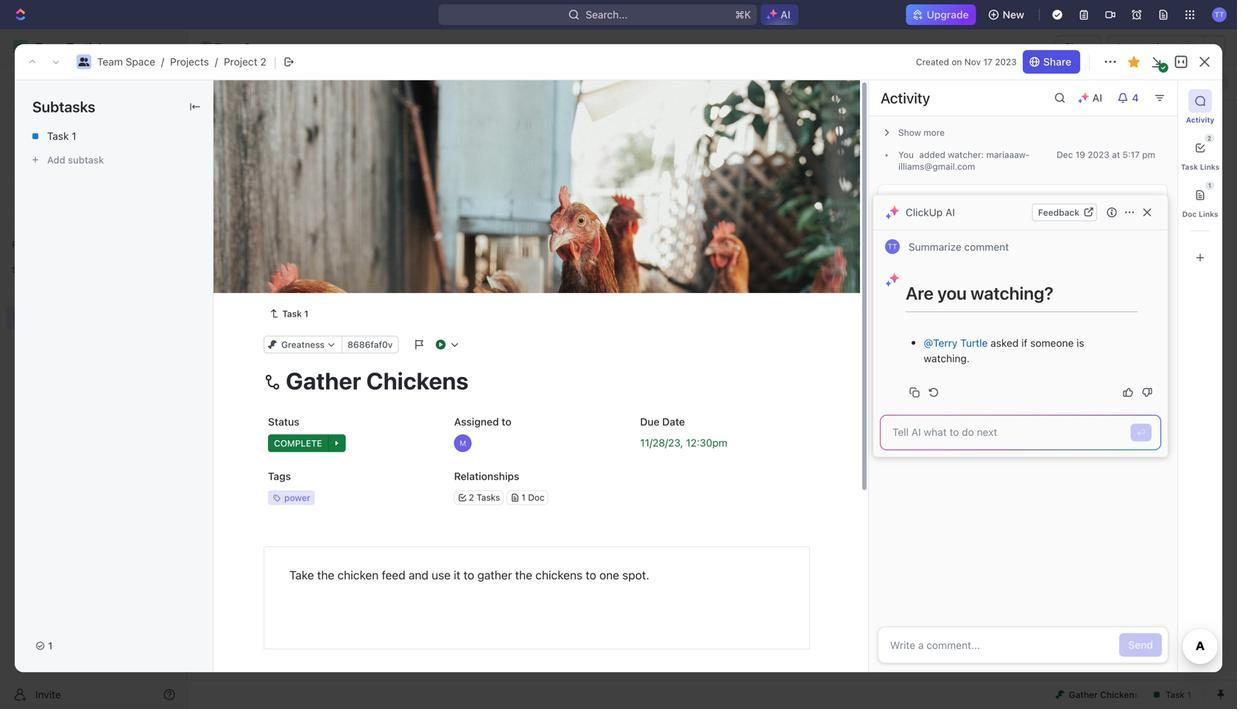 Task type: locate. For each thing, give the bounding box(es) containing it.
task inside add task button
[[1161, 78, 1180, 88]]

0 horizontal spatial task 1
[[47, 130, 76, 142]]

activity down the created
[[881, 89, 931, 106]]

list link up project 1 link
[[218, 155, 526, 178]]

0 vertical spatial activity
[[881, 89, 931, 106]]

chat link
[[512, 73, 538, 93]]

added
[[920, 150, 946, 160]]

pm
[[1143, 150, 1156, 160]]

clickup ai
[[906, 206, 955, 218]]

list left calendar link
[[291, 77, 309, 89]]

1 vertical spatial 2
[[1208, 135, 1212, 142]]

space up project 2 link
[[244, 41, 274, 53]]

watching? inside task sidebar content section
[[932, 227, 980, 239]]

1 vertical spatial 1 button
[[29, 634, 61, 658]]

0 vertical spatial are you watching?
[[893, 227, 980, 239]]

0 vertical spatial are
[[893, 227, 909, 239]]

2023 right 17
[[995, 57, 1017, 67]]

the right take
[[317, 568, 335, 582]]

2
[[260, 56, 266, 68], [1208, 135, 1212, 142], [469, 492, 474, 503]]

gather
[[478, 568, 512, 582]]

user group image up projects 'link'
[[202, 43, 211, 51]]

1 horizontal spatial team
[[215, 41, 241, 53]]

share button left automations
[[1056, 35, 1102, 59]]

team up project 2 link
[[215, 41, 241, 53]]

1 vertical spatial doc
[[528, 492, 545, 503]]

board link
[[562, 73, 594, 93]]

1 horizontal spatial projects
[[256, 313, 296, 326]]

0 horizontal spatial 2023
[[995, 57, 1017, 67]]

0 vertical spatial 2023
[[995, 57, 1017, 67]]

you left ai
[[916, 200, 935, 212]]

projects inside 'team space / projects / project 2 |'
[[170, 56, 209, 68]]

1 horizontal spatial task 1
[[282, 309, 309, 319]]

task inside task sidebar navigation tab list
[[1181, 163, 1199, 171]]

2 for 2 tasks
[[469, 492, 474, 503]]

1 horizontal spatial 2
[[469, 492, 474, 503]]

⏎
[[1137, 428, 1146, 438]]

2 vertical spatial 2
[[469, 492, 474, 503]]

activity
[[881, 89, 931, 106], [1187, 116, 1215, 124]]

search...
[[586, 8, 628, 21]]

tt left the summarize
[[888, 242, 898, 251]]

1 vertical spatial you
[[916, 200, 935, 212]]

watching? up the summarize comment
[[932, 227, 980, 239]]

8686faf0v
[[348, 340, 393, 350]]

share right 17
[[1044, 56, 1072, 68]]

clickup
[[906, 206, 943, 218]]

projects
[[170, 56, 209, 68], [256, 313, 296, 326]]

1 vertical spatial project
[[283, 184, 317, 196]]

links down 2 button at the top of the page
[[1201, 163, 1220, 171]]

2023 inside task sidebar content section
[[1088, 150, 1110, 160]]

home
[[35, 77, 64, 89]]

0 horizontal spatial the
[[317, 568, 335, 582]]

project
[[224, 56, 258, 68], [283, 184, 317, 196], [245, 207, 278, 220]]

spaces
[[12, 264, 43, 275]]

if
[[1022, 337, 1028, 349]]

favorites button
[[6, 236, 65, 253]]

0 vertical spatial 2
[[260, 56, 266, 68]]

list down recent
[[245, 160, 262, 172]]

task
[[1161, 78, 1180, 88], [47, 130, 69, 142], [1181, 163, 1199, 171], [282, 309, 302, 319]]

|
[[274, 55, 277, 69]]

all
[[505, 138, 515, 148]]

list left •
[[245, 184, 262, 196]]

activity up 2 button at the top of the page
[[1187, 116, 1215, 124]]

on
[[952, 57, 962, 67]]

user group image
[[202, 43, 211, 51], [78, 57, 90, 66]]

/ right projects 'link'
[[215, 56, 218, 68]]

assigned
[[454, 416, 499, 428]]

user group image inside team space link
[[202, 43, 211, 51]]

just now
[[1119, 201, 1157, 211]]

space inside 'team space / projects / project 2 |'
[[126, 56, 155, 68]]

1 horizontal spatial space
[[244, 41, 274, 53]]

1 vertical spatial task 1 link
[[264, 305, 314, 323]]

task 1
[[47, 130, 76, 142], [282, 309, 309, 319]]

you
[[899, 150, 914, 160], [916, 200, 935, 212]]

links for task links
[[1201, 163, 1220, 171]]

add task
[[1141, 78, 1180, 88]]

see
[[487, 138, 503, 148]]

project right in
[[283, 184, 317, 196]]

upgrade
[[927, 8, 969, 21]]

0 horizontal spatial 2
[[260, 56, 266, 68]]

project 1
[[245, 207, 286, 220]]

2 inside button
[[1208, 135, 1212, 142]]

/ left projects 'link'
[[161, 56, 164, 68]]

0 vertical spatial team
[[215, 41, 241, 53]]

are inside task sidebar content section
[[893, 227, 909, 239]]

list link right overview
[[289, 73, 309, 93]]

list
[[291, 77, 309, 89], [245, 160, 262, 172], [245, 184, 262, 196]]

1 button
[[1189, 181, 1215, 207], [29, 634, 61, 658]]

project down team space
[[224, 56, 258, 68]]

1 button up doc links
[[1189, 181, 1215, 207]]

1 horizontal spatial you
[[916, 200, 935, 212]]

0 vertical spatial links
[[1201, 163, 1220, 171]]

2 left tasks
[[469, 492, 474, 503]]

favorites
[[12, 239, 51, 250]]

1 / from the left
[[161, 56, 164, 68]]

0 horizontal spatial 1 button
[[29, 634, 61, 658]]

links down task links
[[1199, 210, 1219, 218]]

doc right now
[[1183, 210, 1197, 218]]

0 horizontal spatial projects
[[170, 56, 209, 68]]

the right gather
[[515, 568, 533, 582]]

0 vertical spatial space
[[244, 41, 274, 53]]

someone
[[1031, 337, 1074, 349]]

space for team space / projects / project 2 |
[[126, 56, 155, 68]]

0 horizontal spatial space
[[126, 56, 155, 68]]

0 horizontal spatial team space link
[[97, 56, 155, 68]]

space left projects 'link'
[[126, 56, 155, 68]]

Edit task name text field
[[264, 367, 810, 395]]

take
[[290, 568, 314, 582]]

1 horizontal spatial activity
[[1187, 116, 1215, 124]]

1 vertical spatial activity
[[1187, 116, 1215, 124]]

team space link up home link
[[97, 56, 155, 68]]

user group image up home link
[[78, 57, 90, 66]]

subtasks
[[32, 98, 95, 115]]

project down •
[[245, 207, 278, 220]]

1 horizontal spatial /
[[215, 56, 218, 68]]

1 horizontal spatial doc
[[1183, 210, 1197, 218]]

list link
[[289, 73, 309, 93], [218, 155, 526, 178]]

you down the summarize comment
[[938, 283, 967, 304]]

to right assigned
[[502, 416, 512, 428]]

doc links
[[1183, 210, 1219, 218]]

chickens
[[536, 568, 583, 582]]

2 / from the left
[[215, 56, 218, 68]]

1 vertical spatial list link
[[218, 155, 526, 178]]

1 vertical spatial watching?
[[971, 283, 1054, 304]]

team space
[[215, 41, 274, 53]]

asked if someone is watching.
[[924, 337, 1088, 365]]

1 horizontal spatial user group image
[[202, 43, 211, 51]]

watching? up asked
[[971, 283, 1054, 304]]

0 vertical spatial project
[[224, 56, 258, 68]]

docs up 🥊
[[563, 136, 592, 150]]

1 vertical spatial space
[[126, 56, 155, 68]]

are down the summarize
[[906, 283, 934, 304]]

drumstick bite image
[[1056, 691, 1065, 699]]

team space link up overview
[[197, 38, 278, 56]]

share left automations
[[1065, 41, 1093, 53]]

you for added watcher:
[[899, 150, 914, 160]]

are you watching? up the summarize
[[893, 227, 980, 239]]

upgrade link
[[906, 4, 977, 25]]

1 vertical spatial team
[[97, 56, 123, 68]]

1 vertical spatial links
[[1199, 210, 1219, 218]]

1 vertical spatial user group image
[[78, 57, 90, 66]]

2 the from the left
[[515, 568, 533, 582]]

grand adventure
[[584, 160, 665, 172]]

1 vertical spatial share
[[1044, 56, 1072, 68]]

tt inside task sidebar content section
[[897, 202, 906, 210]]

0 horizontal spatial doc
[[528, 492, 545, 503]]

add task button
[[1135, 74, 1186, 92]]

team inside 'team space / projects / project 2 |'
[[97, 56, 123, 68]]

take the chicken feed and use it to gather the chickens to one spot.
[[290, 568, 650, 582]]

projects left project 2 link
[[170, 56, 209, 68]]

team up home link
[[97, 56, 123, 68]]

tasks
[[477, 492, 500, 503]]

0 horizontal spatial user group image
[[78, 57, 90, 66]]

0 vertical spatial doc
[[1183, 210, 1197, 218]]

you
[[912, 227, 929, 239], [938, 283, 967, 304]]

to right here
[[1071, 190, 1080, 201]]

19
[[1076, 150, 1086, 160]]

illiams@gmail.com
[[899, 150, 1030, 172]]

added watcher:
[[917, 150, 987, 160]]

created on nov 17 2023
[[916, 57, 1017, 67]]

mariaaaw
[[987, 150, 1030, 160]]

0 horizontal spatial activity
[[881, 89, 931, 106]]

0 vertical spatial task 1 link
[[15, 124, 213, 148]]

1 horizontal spatial task 1 link
[[264, 305, 314, 323]]

attach
[[1083, 190, 1111, 201]]

send
[[1129, 639, 1154, 651]]

task 1 link
[[15, 124, 213, 148], [264, 305, 314, 323]]

17
[[984, 57, 993, 67]]

task 1 link down folders
[[264, 305, 314, 323]]

are down clickup
[[893, 227, 909, 239]]

share button
[[1056, 35, 1102, 59], [1023, 50, 1081, 74]]

1 inside task sidebar navigation tab list
[[1209, 182, 1212, 189]]

watching?
[[932, 227, 980, 239], [971, 283, 1054, 304]]

0 horizontal spatial docs
[[35, 127, 60, 139]]

sidebar navigation
[[0, 29, 188, 709]]

tt left ai
[[897, 202, 906, 210]]

0 vertical spatial projects
[[170, 56, 209, 68]]

chat
[[515, 77, 538, 89]]

task 1 link down inbox link
[[15, 124, 213, 148]]

0 vertical spatial watching?
[[932, 227, 980, 239]]

0 vertical spatial you
[[912, 227, 929, 239]]

activity inside task sidebar navigation tab list
[[1187, 116, 1215, 124]]

docs down the 'inbox'
[[35, 127, 60, 139]]

1 horizontal spatial 1 button
[[1189, 181, 1215, 207]]

team for team space / projects / project 2 |
[[97, 56, 123, 68]]

docs
[[35, 127, 60, 139], [563, 136, 592, 150]]

at
[[1112, 150, 1121, 160]]

2 left | at the top
[[260, 56, 266, 68]]

0 horizontal spatial team
[[97, 56, 123, 68]]

2 up task links
[[1208, 135, 1212, 142]]

projects down folders
[[256, 313, 296, 326]]

add
[[1141, 78, 1158, 88]]

project inside 'team space / projects / project 2 |'
[[224, 56, 258, 68]]

1 horizontal spatial the
[[515, 568, 533, 582]]

automations
[[1116, 41, 1177, 53]]

0 vertical spatial user group image
[[202, 43, 211, 51]]

board
[[565, 77, 594, 89]]

dashboards
[[35, 152, 93, 164]]

2 horizontal spatial 2
[[1208, 135, 1212, 142]]

provide link
[[557, 178, 866, 202]]

doc
[[1183, 210, 1197, 218], [528, 492, 545, 503]]

you left the added
[[899, 150, 914, 160]]

1 button up invite
[[29, 634, 61, 658]]

doc right tasks
[[528, 492, 545, 503]]

links for doc links
[[1199, 210, 1219, 218]]

inbox
[[35, 102, 61, 114]]

status
[[268, 416, 300, 428]]

are you watching? down comment
[[906, 283, 1054, 304]]

0 horizontal spatial /
[[161, 56, 164, 68]]

0 vertical spatial you
[[899, 150, 914, 160]]

2023 left at
[[1088, 150, 1110, 160]]

1 vertical spatial projects
[[256, 313, 296, 326]]

1 horizontal spatial 2023
[[1088, 150, 1110, 160]]

space for team space
[[244, 41, 274, 53]]

2 vertical spatial project
[[245, 207, 278, 220]]

0 horizontal spatial you
[[912, 227, 929, 239]]

watcher:
[[948, 150, 984, 160]]

0 vertical spatial tt
[[897, 202, 906, 210]]

0 horizontal spatial you
[[899, 150, 914, 160]]

due
[[640, 416, 660, 428]]

you up the summarize
[[912, 227, 929, 239]]

you for just now
[[916, 200, 935, 212]]

are
[[893, 227, 909, 239], [906, 283, 934, 304]]

1 vertical spatial you
[[938, 283, 967, 304]]

tree
[[6, 281, 181, 405]]

1 vertical spatial 2023
[[1088, 150, 1110, 160]]

are you watching? inside task sidebar content section
[[893, 227, 980, 239]]



Task type: vqa. For each thing, say whether or not it's contained in the screenshot.
left the Search...
no



Task type: describe. For each thing, give the bounding box(es) containing it.
share button down new
[[1023, 50, 1081, 74]]

new
[[1003, 8, 1025, 21]]

relationships
[[454, 470, 520, 482]]

1 doc
[[522, 492, 545, 503]]

1 vertical spatial are you watching?
[[906, 283, 1054, 304]]

files
[[1027, 190, 1046, 201]]

activity inside task sidebar content section
[[881, 89, 931, 106]]

ai
[[946, 206, 955, 218]]

and
[[409, 568, 429, 582]]

tags
[[268, 470, 291, 482]]

@terry
[[924, 337, 958, 349]]

to left one
[[586, 568, 597, 582]]

asked
[[991, 337, 1019, 349]]

1 horizontal spatial team space link
[[197, 38, 278, 56]]

one
[[600, 568, 620, 582]]

2 inside 'team space / projects / project 2 |'
[[260, 56, 266, 68]]

gantt link
[[404, 73, 434, 93]]

see all
[[487, 138, 515, 148]]

nov
[[965, 57, 981, 67]]

home link
[[6, 71, 181, 95]]

1 vertical spatial task 1
[[282, 309, 309, 319]]

0 vertical spatial task 1
[[47, 130, 76, 142]]

tree inside sidebar navigation
[[6, 281, 181, 405]]

5:17
[[1123, 150, 1140, 160]]

docs link
[[6, 122, 181, 145]]

now
[[1140, 201, 1157, 211]]

drop files here to attach
[[1003, 190, 1111, 201]]

projects inside projects button
[[256, 313, 296, 326]]

0 vertical spatial list
[[291, 77, 309, 89]]

1 vertical spatial are
[[906, 283, 934, 304]]

@terry turtle
[[924, 337, 988, 349]]

drop
[[1003, 190, 1025, 201]]

to right the it
[[464, 568, 474, 582]]

overview
[[219, 77, 264, 89]]

adventure
[[616, 160, 665, 172]]

0 vertical spatial share
[[1065, 41, 1093, 53]]

send button
[[1120, 634, 1162, 657]]

•
[[265, 185, 269, 196]]

Tell AI what to do next text field
[[893, 425, 1123, 440]]

due date
[[640, 416, 685, 428]]

2 button
[[1189, 134, 1215, 160]]

is
[[1077, 337, 1085, 349]]

here
[[1048, 190, 1068, 201]]

0 horizontal spatial task 1 link
[[15, 124, 213, 148]]

turtle
[[961, 337, 988, 349]]

overview link
[[216, 73, 264, 93]]

list • in project 1
[[245, 184, 324, 196]]

@terry turtle link
[[921, 336, 991, 351]]

2 vertical spatial list
[[245, 184, 262, 196]]

folders button
[[224, 275, 1174, 292]]

date
[[663, 416, 685, 428]]

mariaaaw illiams@gmail.com
[[899, 150, 1030, 172]]

dashboards link
[[6, 147, 181, 170]]

summarize comment
[[906, 241, 1012, 253]]

doc inside task sidebar navigation tab list
[[1183, 210, 1197, 218]]

task sidebar content section
[[869, 80, 1178, 673]]

projects link
[[170, 56, 209, 68]]

task links
[[1181, 163, 1220, 171]]

see all button
[[481, 134, 521, 152]]

new button
[[982, 3, 1034, 27]]

chicken
[[338, 568, 379, 582]]

projects button
[[224, 301, 413, 338]]

team space / projects / project 2 |
[[97, 55, 277, 69]]

inbox link
[[6, 97, 181, 120]]

1 the from the left
[[317, 568, 335, 582]]

resources button
[[903, 134, 1174, 152]]

gantt
[[407, 77, 434, 89]]

it
[[454, 568, 461, 582]]

0 vertical spatial list link
[[289, 73, 309, 93]]

folders
[[225, 277, 266, 291]]

1 vertical spatial list
[[245, 160, 262, 172]]

feedback button
[[1033, 204, 1098, 221]]

just
[[1119, 201, 1137, 211]]

8686faf0v button
[[342, 336, 399, 354]]

1 horizontal spatial you
[[938, 283, 967, 304]]

provide
[[584, 184, 620, 196]]

calendar
[[336, 77, 380, 89]]

project 2 link
[[224, 56, 266, 68]]

1 vertical spatial tt
[[888, 242, 898, 251]]

docs inside sidebar navigation
[[35, 127, 60, 139]]

grand
[[584, 160, 613, 172]]

team for team space
[[215, 41, 241, 53]]

table
[[462, 77, 488, 89]]

calendar link
[[333, 73, 380, 93]]

assigned to
[[454, 416, 512, 428]]

dec 19 2023 at 5:17 pm
[[1057, 150, 1156, 160]]

you inside task sidebar content section
[[912, 227, 929, 239]]

task sidebar navigation tab list
[[1181, 89, 1220, 270]]

created
[[916, 57, 950, 67]]

summarize
[[909, 241, 962, 253]]

invite
[[35, 689, 61, 701]]

1 horizontal spatial docs
[[563, 136, 592, 150]]

project 1 link
[[218, 202, 526, 225]]

feed
[[382, 568, 406, 582]]

team space, , element
[[13, 311, 28, 326]]

0 vertical spatial 1 button
[[1189, 181, 1215, 207]]

⏎ button
[[1131, 424, 1152, 442]]

spot.
[[623, 568, 650, 582]]

2 for 2
[[1208, 135, 1212, 142]]

comment
[[965, 241, 1009, 253]]

no lists icon. image
[[679, 399, 738, 457]]

use
[[432, 568, 451, 582]]



